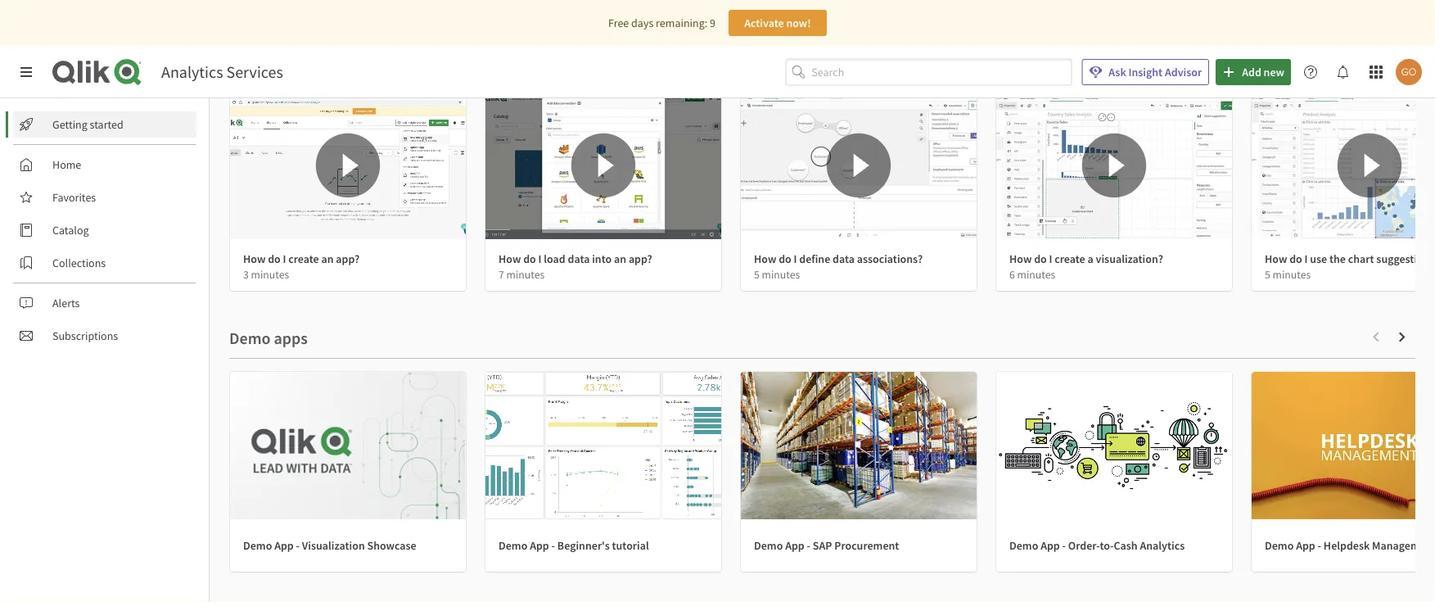 Task type: vqa. For each thing, say whether or not it's contained in the screenshot.
days
yes



Task type: describe. For each thing, give the bounding box(es) containing it.
i for how do i use the chart suggestions 
[[1305, 251, 1308, 266]]

getting started link
[[13, 111, 197, 138]]

associations?
[[857, 251, 923, 266]]

chart
[[1349, 251, 1375, 266]]

close sidebar menu image
[[20, 66, 33, 79]]

minutes inside 'how do i use the chart suggestions  5 minutes'
[[1273, 267, 1312, 281]]

define
[[800, 251, 831, 266]]

home
[[52, 157, 81, 172]]

demo app - sap procurement
[[754, 538, 900, 553]]

create for a
[[1055, 251, 1086, 266]]

remaining:
[[656, 16, 708, 30]]

i for how do i create an app?
[[283, 251, 286, 266]]

into
[[592, 251, 612, 266]]

gary orlando image
[[1396, 59, 1423, 85]]

app? inside how do i create an app? 3 minutes
[[336, 251, 360, 266]]

to-
[[1100, 538, 1114, 553]]

add
[[1243, 65, 1262, 79]]

how for how do i define data associations?
[[754, 251, 777, 266]]

demo app - visualization showcase
[[243, 538, 417, 553]]

how do i use the chart suggestions toggle? image
[[1252, 92, 1436, 239]]

5 inside 'how do i use the chart suggestions  5 minutes'
[[1265, 267, 1271, 281]]

9
[[710, 16, 716, 30]]

free days remaining: 9
[[609, 16, 716, 30]]

minutes for how do i define data associations?
[[762, 267, 800, 281]]

app for helpdesk
[[1297, 538, 1316, 553]]

data for into
[[568, 251, 590, 266]]

order-
[[1069, 538, 1100, 553]]

ask insight advisor button
[[1082, 59, 1210, 85]]

demo for demo app - beginner's tutorial
[[499, 538, 528, 553]]

how for how do i create a visualization?
[[1010, 251, 1032, 266]]

helpdesk
[[1324, 538, 1370, 553]]

how do i use the chart suggestions  5 minutes
[[1265, 251, 1436, 281]]

sap
[[813, 538, 833, 553]]

Search text field
[[812, 59, 1072, 85]]

how do i create an app? 3 minutes
[[243, 251, 360, 281]]

visualization?
[[1096, 251, 1164, 266]]

demo for demo app - visualization showcase
[[243, 538, 272, 553]]

i for how do i load data into an app?
[[539, 251, 542, 266]]

how do i use the chart suggestions toggle? element
[[1265, 251, 1436, 266]]

demo app - helpdesk management
[[1265, 538, 1436, 553]]

analytics services
[[161, 62, 283, 82]]

do for how do i create a visualization?
[[1035, 251, 1047, 266]]

how do i create a visualization? 6 minutes
[[1010, 251, 1164, 281]]

how do i define data associations? image
[[741, 92, 977, 239]]

6
[[1010, 267, 1015, 281]]

how do i create a visualization? element
[[1010, 251, 1164, 266]]

5 inside how do i define data associations? 5 minutes
[[754, 267, 760, 281]]

- for sap
[[807, 538, 811, 553]]

add new
[[1243, 65, 1285, 79]]

how do i define data associations? element
[[754, 251, 923, 266]]

demo app - order-to-cash analytics image
[[997, 372, 1233, 519]]

analytics services element
[[161, 62, 283, 82]]

subscriptions
[[52, 328, 118, 343]]

app? inside how do i load data into an app? 7 minutes
[[629, 251, 653, 266]]

demo for demo app - helpdesk management
[[1265, 538, 1294, 553]]

activate now! link
[[729, 10, 827, 36]]

how for how do i create an app?
[[243, 251, 266, 266]]

free
[[609, 16, 629, 30]]

demo app - sap procurement image
[[741, 372, 977, 519]]

demo app - beginner's tutorial image
[[486, 372, 722, 519]]

data for associations?
[[833, 251, 855, 266]]

a
[[1088, 251, 1094, 266]]

alerts link
[[13, 290, 197, 316]]

catalog
[[52, 223, 89, 238]]

i for how do i define data associations?
[[794, 251, 797, 266]]

visualization
[[302, 538, 365, 553]]



Task type: locate. For each thing, give the bounding box(es) containing it.
1 i from the left
[[283, 251, 286, 266]]

how up 6
[[1010, 251, 1032, 266]]

- left sap
[[807, 538, 811, 553]]

minutes right 3 at the top
[[251, 267, 289, 281]]

analytics left the services
[[161, 62, 223, 82]]

minutes inside how do i create a visualization? 6 minutes
[[1018, 267, 1056, 281]]

2 do from the left
[[523, 251, 536, 266]]

2 demo from the left
[[499, 538, 528, 553]]

app for sap
[[786, 538, 805, 553]]

do for how do i load data into an app?
[[523, 251, 536, 266]]

use
[[1311, 251, 1328, 266]]

1 app? from the left
[[336, 251, 360, 266]]

catalog link
[[13, 217, 197, 243]]

analytics right cash at the bottom of page
[[1140, 538, 1185, 553]]

main content
[[210, 36, 1436, 602]]

create inside how do i create an app? 3 minutes
[[289, 251, 319, 266]]

2 - from the left
[[552, 538, 555, 553]]

minutes right 6
[[1018, 267, 1056, 281]]

- for beginner's
[[552, 538, 555, 553]]

tutorial
[[612, 538, 649, 553]]

do inside how do i load data into an app? 7 minutes
[[523, 251, 536, 266]]

demo for demo app - sap procurement
[[754, 538, 783, 553]]

4 - from the left
[[1063, 538, 1066, 553]]

minutes for how do i create a visualization?
[[1018, 267, 1056, 281]]

3
[[243, 267, 249, 281]]

1 app from the left
[[274, 538, 294, 553]]

beginner's
[[558, 538, 610, 553]]

ask insight advisor
[[1109, 65, 1203, 79]]

3 app from the left
[[786, 538, 805, 553]]

minutes right 7
[[507, 267, 545, 281]]

2 minutes from the left
[[507, 267, 545, 281]]

how for how do i load data into an app?
[[499, 251, 521, 266]]

2 app? from the left
[[629, 251, 653, 266]]

demo for demo app - order-to-cash analytics
[[1010, 538, 1039, 553]]

2 create from the left
[[1055, 251, 1086, 266]]

app left beginner's
[[530, 538, 549, 553]]

2 i from the left
[[539, 251, 542, 266]]

how do i create an app? image
[[230, 92, 466, 239]]

3 how from the left
[[754, 251, 777, 266]]

i inside how do i load data into an app? 7 minutes
[[539, 251, 542, 266]]

-
[[296, 538, 300, 553], [552, 538, 555, 553], [807, 538, 811, 553], [1063, 538, 1066, 553], [1318, 538, 1322, 553]]

app for visualization
[[274, 538, 294, 553]]

0 horizontal spatial an
[[321, 251, 334, 266]]

app left order-
[[1041, 538, 1060, 553]]

how up 7
[[499, 251, 521, 266]]

4 minutes from the left
[[1018, 267, 1056, 281]]

minutes down 'define'
[[762, 267, 800, 281]]

demo app - visualization showcase image
[[230, 372, 466, 519]]

app
[[274, 538, 294, 553], [530, 538, 549, 553], [786, 538, 805, 553], [1041, 538, 1060, 553], [1297, 538, 1316, 553]]

- left the helpdesk
[[1318, 538, 1322, 553]]

how do i define data associations? 5 minutes
[[754, 251, 923, 281]]

- left beginner's
[[552, 538, 555, 553]]

app left visualization
[[274, 538, 294, 553]]

1 data from the left
[[568, 251, 590, 266]]

4 how from the left
[[1010, 251, 1032, 266]]

3 demo from the left
[[754, 538, 783, 553]]

0 vertical spatial analytics
[[161, 62, 223, 82]]

minutes inside how do i define data associations? 5 minutes
[[762, 267, 800, 281]]

1 horizontal spatial create
[[1055, 251, 1086, 266]]

- left order-
[[1063, 538, 1066, 553]]

do inside 'how do i use the chart suggestions  5 minutes'
[[1290, 251, 1303, 266]]

0 horizontal spatial app?
[[336, 251, 360, 266]]

how left use
[[1265, 251, 1288, 266]]

0 horizontal spatial analytics
[[161, 62, 223, 82]]

how do i load data into an app? 7 minutes
[[499, 251, 653, 281]]

navigation pane element
[[0, 105, 209, 355]]

do for how do i use the chart suggestions 
[[1290, 251, 1303, 266]]

4 demo from the left
[[1010, 538, 1039, 553]]

minutes
[[251, 267, 289, 281], [507, 267, 545, 281], [762, 267, 800, 281], [1018, 267, 1056, 281], [1273, 267, 1312, 281]]

services
[[226, 62, 283, 82]]

5 minutes from the left
[[1273, 267, 1312, 281]]

alerts
[[52, 296, 80, 310]]

demo left visualization
[[243, 538, 272, 553]]

showcase
[[367, 538, 417, 553]]

2 how from the left
[[499, 251, 521, 266]]

load
[[544, 251, 566, 266]]

i
[[283, 251, 286, 266], [539, 251, 542, 266], [794, 251, 797, 266], [1050, 251, 1053, 266], [1305, 251, 1308, 266]]

how inside how do i create an app? 3 minutes
[[243, 251, 266, 266]]

the
[[1330, 251, 1346, 266]]

analytics inside main content
[[1140, 538, 1185, 553]]

data
[[568, 251, 590, 266], [833, 251, 855, 266]]

do for how do i define data associations?
[[779, 251, 792, 266]]

favorites
[[52, 190, 96, 205]]

main content containing how do i create an app?
[[210, 36, 1436, 602]]

do
[[268, 251, 281, 266], [523, 251, 536, 266], [779, 251, 792, 266], [1035, 251, 1047, 266], [1290, 251, 1303, 266]]

collections link
[[13, 250, 197, 276]]

now!
[[787, 16, 811, 30]]

app left the helpdesk
[[1297, 538, 1316, 553]]

i inside how do i define data associations? 5 minutes
[[794, 251, 797, 266]]

1 create from the left
[[289, 251, 319, 266]]

demo left beginner's
[[499, 538, 528, 553]]

3 - from the left
[[807, 538, 811, 553]]

4 app from the left
[[1041, 538, 1060, 553]]

procurement
[[835, 538, 900, 553]]

5
[[754, 267, 760, 281], [1265, 267, 1271, 281]]

demo app - beginner's tutorial
[[499, 538, 649, 553]]

- for visualization
[[296, 538, 300, 553]]

i inside 'how do i use the chart suggestions  5 minutes'
[[1305, 251, 1308, 266]]

1 5 from the left
[[754, 267, 760, 281]]

create for an
[[289, 251, 319, 266]]

data right 'define'
[[833, 251, 855, 266]]

do inside how do i create an app? 3 minutes
[[268, 251, 281, 266]]

1 minutes from the left
[[251, 267, 289, 281]]

3 i from the left
[[794, 251, 797, 266]]

an inside how do i load data into an app? 7 minutes
[[614, 251, 627, 266]]

how left 'define'
[[754, 251, 777, 266]]

getting started
[[52, 117, 123, 132]]

cash
[[1114, 538, 1138, 553]]

how inside how do i define data associations? 5 minutes
[[754, 251, 777, 266]]

app for beginner's
[[530, 538, 549, 553]]

how do i create an app? element
[[243, 251, 360, 266]]

data left into
[[568, 251, 590, 266]]

1 horizontal spatial 5
[[1265, 267, 1271, 281]]

insight
[[1129, 65, 1163, 79]]

app for order-
[[1041, 538, 1060, 553]]

home link
[[13, 152, 197, 178]]

4 i from the left
[[1050, 251, 1053, 266]]

1 horizontal spatial analytics
[[1140, 538, 1185, 553]]

create inside how do i create a visualization? 6 minutes
[[1055, 251, 1086, 266]]

how
[[243, 251, 266, 266], [499, 251, 521, 266], [754, 251, 777, 266], [1010, 251, 1032, 266], [1265, 251, 1288, 266]]

5 do from the left
[[1290, 251, 1303, 266]]

do inside how do i create a visualization? 6 minutes
[[1035, 251, 1047, 266]]

advisor
[[1165, 65, 1203, 79]]

1 horizontal spatial data
[[833, 251, 855, 266]]

getting
[[52, 117, 87, 132]]

app left sap
[[786, 538, 805, 553]]

minutes inside how do i create an app? 3 minutes
[[251, 267, 289, 281]]

an inside how do i create an app? 3 minutes
[[321, 251, 334, 266]]

5 how from the left
[[1265, 251, 1288, 266]]

do inside how do i define data associations? 5 minutes
[[779, 251, 792, 266]]

1 an from the left
[[321, 251, 334, 266]]

demo left sap
[[754, 538, 783, 553]]

5 app from the left
[[1297, 538, 1316, 553]]

1 demo from the left
[[243, 538, 272, 553]]

0 horizontal spatial create
[[289, 251, 319, 266]]

minutes for how do i create an app?
[[251, 267, 289, 281]]

4 do from the left
[[1035, 251, 1047, 266]]

data inside how do i define data associations? 5 minutes
[[833, 251, 855, 266]]

3 minutes from the left
[[762, 267, 800, 281]]

how for how do i use the chart suggestions 
[[1265, 251, 1288, 266]]

days
[[632, 16, 654, 30]]

add new button
[[1216, 59, 1292, 85]]

demo app - order-to-cash analytics
[[1010, 538, 1185, 553]]

1 do from the left
[[268, 251, 281, 266]]

demo left order-
[[1010, 538, 1039, 553]]

searchbar element
[[786, 59, 1072, 85]]

1 horizontal spatial app?
[[629, 251, 653, 266]]

1 horizontal spatial an
[[614, 251, 627, 266]]

how inside how do i load data into an app? 7 minutes
[[499, 251, 521, 266]]

management
[[1373, 538, 1436, 553]]

suggestions
[[1377, 251, 1436, 266]]

demo app - helpdesk management image
[[1252, 372, 1436, 519]]

analytics
[[161, 62, 223, 82], [1140, 538, 1185, 553]]

collections
[[52, 256, 106, 270]]

data inside how do i load data into an app? 7 minutes
[[568, 251, 590, 266]]

1 how from the left
[[243, 251, 266, 266]]

how inside how do i create a visualization? 6 minutes
[[1010, 251, 1032, 266]]

how inside 'how do i use the chart suggestions  5 minutes'
[[1265, 251, 1288, 266]]

app?
[[336, 251, 360, 266], [629, 251, 653, 266]]

2 data from the left
[[833, 251, 855, 266]]

5 - from the left
[[1318, 538, 1322, 553]]

- for order-
[[1063, 538, 1066, 553]]

how do i create a visualization? image
[[997, 92, 1233, 239]]

started
[[90, 117, 123, 132]]

do for how do i create an app?
[[268, 251, 281, 266]]

7
[[499, 267, 504, 281]]

2 app from the left
[[530, 538, 549, 553]]

2 5 from the left
[[1265, 267, 1271, 281]]

1 vertical spatial analytics
[[1140, 538, 1185, 553]]

how do i load data into an app? element
[[499, 251, 653, 266]]

5 demo from the left
[[1265, 538, 1294, 553]]

3 do from the left
[[779, 251, 792, 266]]

an
[[321, 251, 334, 266], [614, 251, 627, 266]]

i inside how do i create a visualization? 6 minutes
[[1050, 251, 1053, 266]]

- for helpdesk
[[1318, 538, 1322, 553]]

i for how do i create a visualization?
[[1050, 251, 1053, 266]]

2 an from the left
[[614, 251, 627, 266]]

new
[[1264, 65, 1285, 79]]

0 horizontal spatial data
[[568, 251, 590, 266]]

minutes down use
[[1273, 267, 1312, 281]]

create
[[289, 251, 319, 266], [1055, 251, 1086, 266]]

activate now!
[[745, 16, 811, 30]]

5 i from the left
[[1305, 251, 1308, 266]]

subscriptions link
[[13, 323, 197, 349]]

activate
[[745, 16, 784, 30]]

how do i load data into an app? image
[[486, 92, 722, 239]]

- left visualization
[[296, 538, 300, 553]]

favorites link
[[13, 184, 197, 210]]

ask
[[1109, 65, 1127, 79]]

demo
[[243, 538, 272, 553], [499, 538, 528, 553], [754, 538, 783, 553], [1010, 538, 1039, 553], [1265, 538, 1294, 553]]

0 horizontal spatial 5
[[754, 267, 760, 281]]

minutes inside how do i load data into an app? 7 minutes
[[507, 267, 545, 281]]

1 - from the left
[[296, 538, 300, 553]]

how up 3 at the top
[[243, 251, 266, 266]]

demo left the helpdesk
[[1265, 538, 1294, 553]]

i inside how do i create an app? 3 minutes
[[283, 251, 286, 266]]



